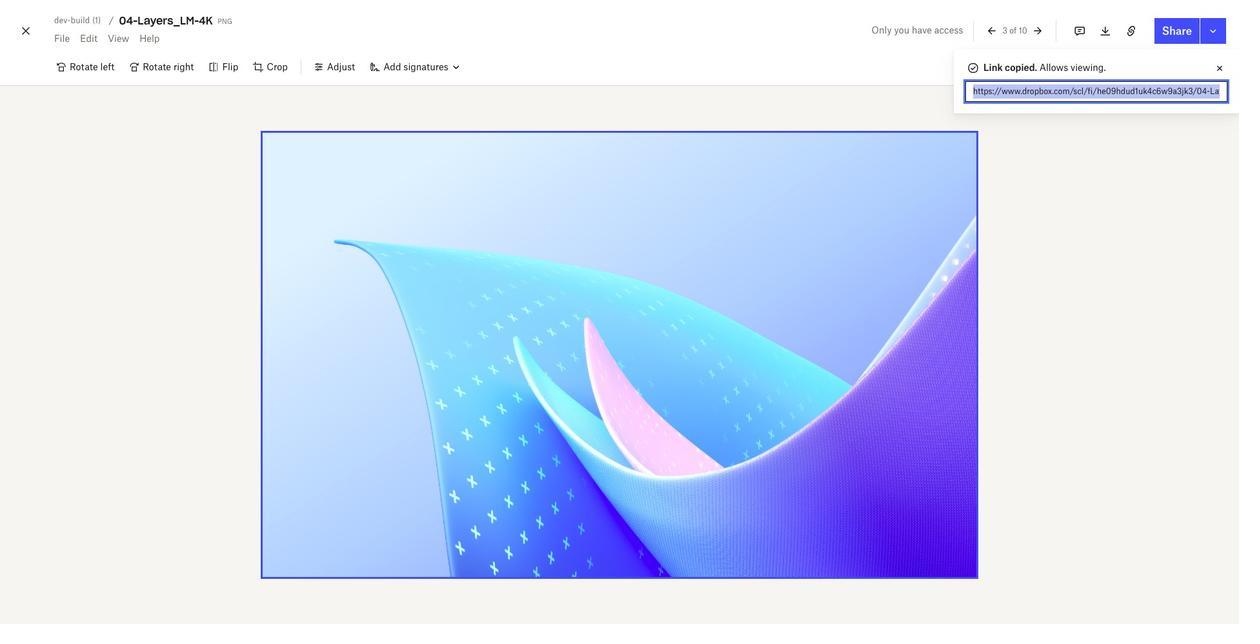 Task type: locate. For each thing, give the bounding box(es) containing it.
Link for copy link click text field
[[973, 85, 1220, 99]]

4k
[[199, 14, 213, 27]]

None field
[[0, 0, 99, 14]]

3 of 10
[[1003, 26, 1027, 35]]

you
[[894, 25, 909, 35]]

copied.
[[1005, 62, 1037, 73]]

allows
[[1040, 62, 1068, 73]]

viewing.
[[1071, 62, 1106, 73]]

/ 04-layers_lm-4k png
[[109, 14, 232, 27]]

of
[[1010, 26, 1017, 35]]

have
[[912, 25, 932, 35]]



Task type: vqa. For each thing, say whether or not it's contained in the screenshot.
Layers_Lm-
yes



Task type: describe. For each thing, give the bounding box(es) containing it.
only
[[872, 25, 892, 35]]

link
[[984, 62, 1003, 73]]

3
[[1003, 26, 1007, 35]]

layers_lm-
[[138, 14, 199, 27]]

access
[[934, 25, 963, 35]]

png
[[218, 15, 232, 26]]

share
[[1162, 25, 1192, 37]]

10
[[1019, 26, 1027, 35]]

link copied. allows viewing.
[[984, 62, 1106, 73]]

close image
[[18, 21, 34, 41]]

share button
[[1154, 18, 1200, 44]]

04-
[[119, 14, 138, 27]]

/
[[109, 15, 114, 26]]

only you have access
[[872, 25, 963, 35]]



